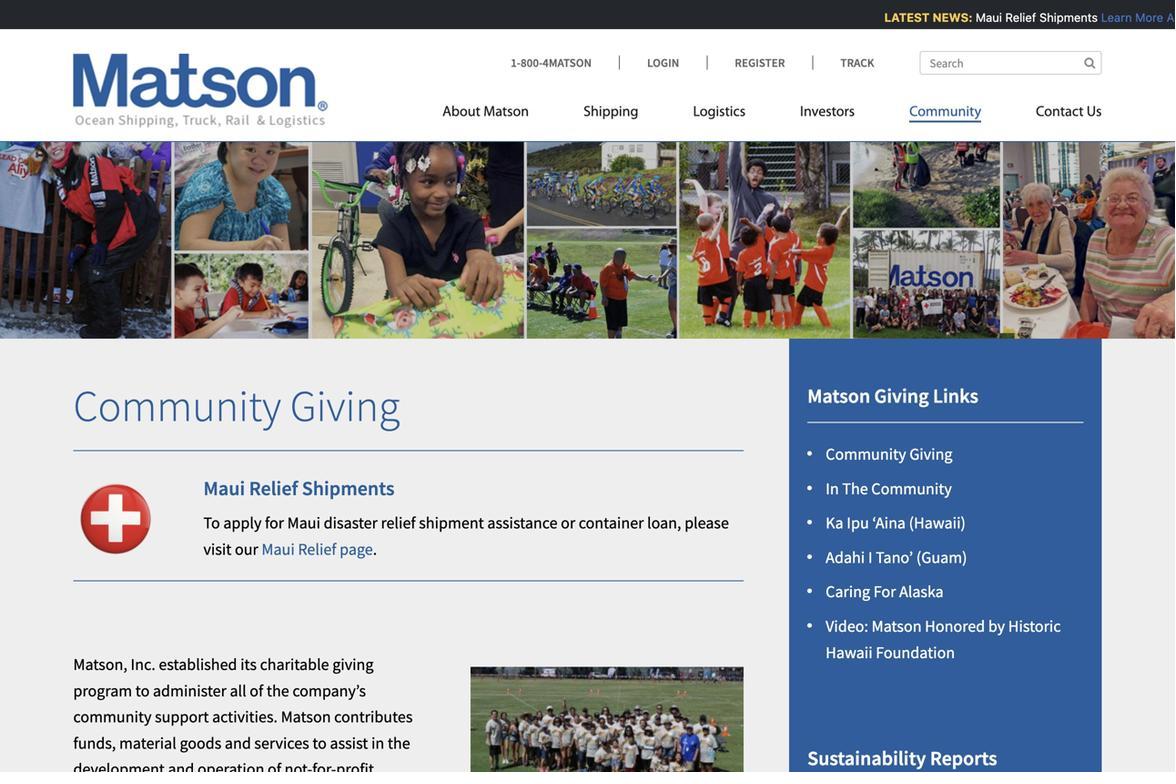 Task type: describe. For each thing, give the bounding box(es) containing it.
inc.
[[131, 654, 156, 675]]

tano'
[[876, 547, 913, 568]]

in
[[371, 733, 384, 753]]

ka ipu 'aina (hawaii)
[[826, 513, 966, 533]]

contact
[[1036, 105, 1084, 120]]

1 vertical spatial and
[[168, 759, 194, 772]]

maui relief page .
[[262, 539, 377, 559]]

top menu navigation
[[443, 96, 1102, 133]]

1 horizontal spatial and
[[225, 733, 251, 753]]

page
[[340, 539, 373, 559]]

for-
[[312, 759, 336, 772]]

matson giving links
[[808, 383, 979, 408]]

company's
[[293, 680, 366, 701]]

apply
[[223, 513, 262, 533]]

learn more ab link
[[1097, 10, 1175, 24]]

activities.
[[212, 707, 278, 727]]

section containing matson giving links
[[767, 339, 1125, 772]]

logistics
[[693, 105, 746, 120]]

to
[[203, 513, 220, 533]]

adahi i tano' (guam) link
[[826, 547, 967, 568]]

maui inside to apply for maui disaster relief shipment assistance or container loan, please visit our
[[287, 513, 320, 533]]

logistics link
[[666, 96, 773, 133]]

maui up to
[[203, 476, 245, 501]]

video: matson honored by historic hawaii foundation
[[826, 616, 1061, 663]]

in the community link
[[826, 478, 952, 499]]

administer
[[153, 680, 227, 701]]

matson up community giving link at the bottom right
[[808, 383, 871, 408]]

charitable
[[260, 654, 329, 675]]

funds,
[[73, 733, 116, 753]]

development
[[73, 759, 165, 772]]

track
[[841, 55, 874, 70]]

assistance
[[487, 513, 558, 533]]

our
[[235, 539, 258, 559]]

register link
[[707, 55, 812, 70]]

community
[[73, 707, 152, 727]]

historic
[[1009, 616, 1061, 636]]

more
[[1131, 10, 1159, 24]]

maui down for on the left of page
[[262, 539, 295, 559]]

hawaii
[[826, 642, 873, 663]]

in the community
[[826, 478, 952, 499]]

about matson link
[[443, 96, 556, 133]]

1-800-4matson link
[[511, 55, 619, 70]]

1-
[[511, 55, 521, 70]]

shipping link
[[556, 96, 666, 133]]

foundation
[[876, 642, 955, 663]]

maui relief shipments
[[203, 476, 395, 501]]

ipu
[[847, 513, 869, 533]]

established
[[159, 654, 237, 675]]

(hawaii)
[[909, 513, 966, 533]]

caring
[[826, 581, 870, 602]]

i
[[868, 547, 873, 568]]

login
[[647, 55, 679, 70]]

adahi
[[826, 547, 865, 568]]

news:
[[928, 10, 968, 24]]

.
[[373, 539, 377, 559]]

about matson
[[443, 105, 529, 120]]

shipment
[[419, 513, 484, 533]]

by
[[989, 616, 1005, 636]]

all
[[230, 680, 246, 701]]

caring for alaska
[[826, 581, 944, 602]]

material
[[119, 733, 176, 753]]

loan,
[[647, 513, 681, 533]]

or
[[561, 513, 576, 533]]

matson,
[[73, 654, 127, 675]]

contributes
[[334, 707, 413, 727]]

register
[[735, 55, 785, 70]]

us
[[1087, 105, 1102, 120]]

video: matson honored by historic hawaii foundation link
[[826, 616, 1061, 663]]

operation
[[198, 759, 264, 772]]

community inside the top menu navigation
[[910, 105, 982, 120]]

0 horizontal spatial the
[[267, 680, 289, 701]]

goods
[[180, 733, 222, 753]]

1 horizontal spatial of
[[268, 759, 281, 772]]

program
[[73, 680, 132, 701]]

contact us
[[1036, 105, 1102, 120]]

giving
[[332, 654, 374, 675]]

visit
[[203, 539, 232, 559]]

relief for maui relief shipments
[[249, 476, 298, 501]]

matson at special olympics hawaii 2016 image
[[471, 667, 744, 772]]

0 vertical spatial relief
[[1001, 10, 1032, 24]]

0 horizontal spatial of
[[250, 680, 263, 701]]



Task type: vqa. For each thing, say whether or not it's contained in the screenshot.
Chain in Transportation, Warehousing & Supply Chain Services
no



Task type: locate. For each thing, give the bounding box(es) containing it.
and up operation
[[225, 733, 251, 753]]

1 vertical spatial shipments
[[302, 476, 395, 501]]

2 vertical spatial relief
[[298, 539, 336, 559]]

0 vertical spatial of
[[250, 680, 263, 701]]

the
[[842, 478, 868, 499]]

relief up for on the left of page
[[249, 476, 298, 501]]

of right all on the left
[[250, 680, 263, 701]]

matson
[[484, 105, 529, 120], [808, 383, 871, 408], [872, 616, 922, 636], [281, 707, 331, 727]]

ab
[[1162, 10, 1175, 24]]

matson, inc. established its charitable giving program to administer all of the company's community support activities. matson contributes funds, material goods and services to assist in the development and operation of not-for-pro
[[73, 654, 420, 772]]

maui relief page link
[[262, 539, 373, 559]]

assist
[[330, 733, 368, 753]]

search image
[[1085, 57, 1096, 69]]

contact us link
[[1009, 96, 1102, 133]]

800-
[[521, 55, 543, 70]]

1 vertical spatial of
[[268, 759, 281, 772]]

giving
[[290, 378, 400, 433], [875, 383, 929, 408], [910, 444, 953, 464]]

latest
[[880, 10, 925, 24]]

relief
[[1001, 10, 1032, 24], [249, 476, 298, 501], [298, 539, 336, 559]]

0 vertical spatial community giving
[[73, 378, 400, 433]]

community link
[[882, 96, 1009, 133]]

ka ipu 'aina (hawaii) link
[[826, 513, 966, 533]]

of down services
[[268, 759, 281, 772]]

matson down company's
[[281, 707, 331, 727]]

to down inc.
[[135, 680, 150, 701]]

in
[[826, 478, 839, 499]]

shipments up disaster
[[302, 476, 395, 501]]

1 vertical spatial community giving
[[826, 444, 953, 464]]

community giving
[[73, 378, 400, 433], [826, 444, 953, 464]]

sustainability reports
[[808, 746, 998, 771]]

the right in
[[388, 733, 410, 753]]

1 vertical spatial to
[[313, 733, 327, 753]]

matson inside video: matson honored by historic hawaii foundation
[[872, 616, 922, 636]]

video:
[[826, 616, 869, 636]]

relief
[[381, 513, 416, 533]]

track link
[[812, 55, 874, 70]]

for
[[874, 581, 896, 602]]

ka
[[826, 513, 844, 533]]

matson up foundation
[[872, 616, 922, 636]]

to
[[135, 680, 150, 701], [313, 733, 327, 753]]

0 horizontal spatial to
[[135, 680, 150, 701]]

honored
[[925, 616, 985, 636]]

login link
[[619, 55, 707, 70]]

matson inside the top menu navigation
[[484, 105, 529, 120]]

1 vertical spatial the
[[388, 733, 410, 753]]

reports
[[930, 746, 998, 771]]

learn
[[1097, 10, 1127, 24]]

the down charitable
[[267, 680, 289, 701]]

1 vertical spatial relief
[[249, 476, 298, 501]]

0 horizontal spatial shipments
[[302, 476, 395, 501]]

section
[[767, 339, 1125, 772]]

to up for-
[[313, 733, 327, 753]]

for
[[265, 513, 284, 533]]

maui right for on the left of page
[[287, 513, 320, 533]]

investors
[[800, 105, 855, 120]]

relief for maui relief page .
[[298, 539, 336, 559]]

latest news: maui relief shipments learn more ab
[[880, 10, 1175, 24]]

0 vertical spatial and
[[225, 733, 251, 753]]

shipments
[[1035, 10, 1093, 24], [302, 476, 395, 501]]

'aina
[[873, 513, 906, 533]]

links
[[933, 383, 979, 408]]

1 horizontal spatial shipments
[[1035, 10, 1093, 24]]

0 vertical spatial the
[[267, 680, 289, 701]]

blue matson logo with ocean, shipping, truck, rail and logistics written beneath it. image
[[73, 54, 328, 128]]

None search field
[[920, 51, 1102, 75]]

0 vertical spatial to
[[135, 680, 150, 701]]

caring for alaska link
[[826, 581, 944, 602]]

relief up search search box
[[1001, 10, 1032, 24]]

maui right news:
[[971, 10, 997, 24]]

of
[[250, 680, 263, 701], [268, 759, 281, 772]]

and down goods
[[168, 759, 194, 772]]

matson inside the matson, inc. established its charitable giving program to administer all of the company's community support activities. matson contributes funds, material goods and services to assist in the development and operation of not-for-pro
[[281, 707, 331, 727]]

(guam)
[[917, 547, 967, 568]]

matson foundation giving image
[[0, 113, 1175, 339]]

container
[[579, 513, 644, 533]]

its
[[240, 654, 257, 675]]

relief left page
[[298, 539, 336, 559]]

1 horizontal spatial the
[[388, 733, 410, 753]]

to apply for maui disaster relief shipment assistance or container loan, please visit our
[[203, 513, 729, 559]]

adahi i tano' (guam)
[[826, 547, 967, 568]]

sustainability
[[808, 746, 926, 771]]

disaster
[[324, 513, 378, 533]]

0 horizontal spatial community giving
[[73, 378, 400, 433]]

1 horizontal spatial community giving
[[826, 444, 953, 464]]

Search search field
[[920, 51, 1102, 75]]

services
[[254, 733, 309, 753]]

alaska
[[899, 581, 944, 602]]

about
[[443, 105, 481, 120]]

4matson
[[543, 55, 592, 70]]

shipping
[[584, 105, 639, 120]]

shipments left learn
[[1035, 10, 1093, 24]]

matson right 'about'
[[484, 105, 529, 120]]

investors link
[[773, 96, 882, 133]]

red circle with white cross in the middle image
[[73, 477, 158, 561]]

0 horizontal spatial and
[[168, 759, 194, 772]]

1 horizontal spatial to
[[313, 733, 327, 753]]

1-800-4matson
[[511, 55, 592, 70]]

community
[[910, 105, 982, 120], [73, 378, 281, 433], [826, 444, 906, 464], [872, 478, 952, 499]]

not-
[[285, 759, 312, 772]]

0 vertical spatial shipments
[[1035, 10, 1093, 24]]

please
[[685, 513, 729, 533]]

maui
[[971, 10, 997, 24], [203, 476, 245, 501], [287, 513, 320, 533], [262, 539, 295, 559]]



